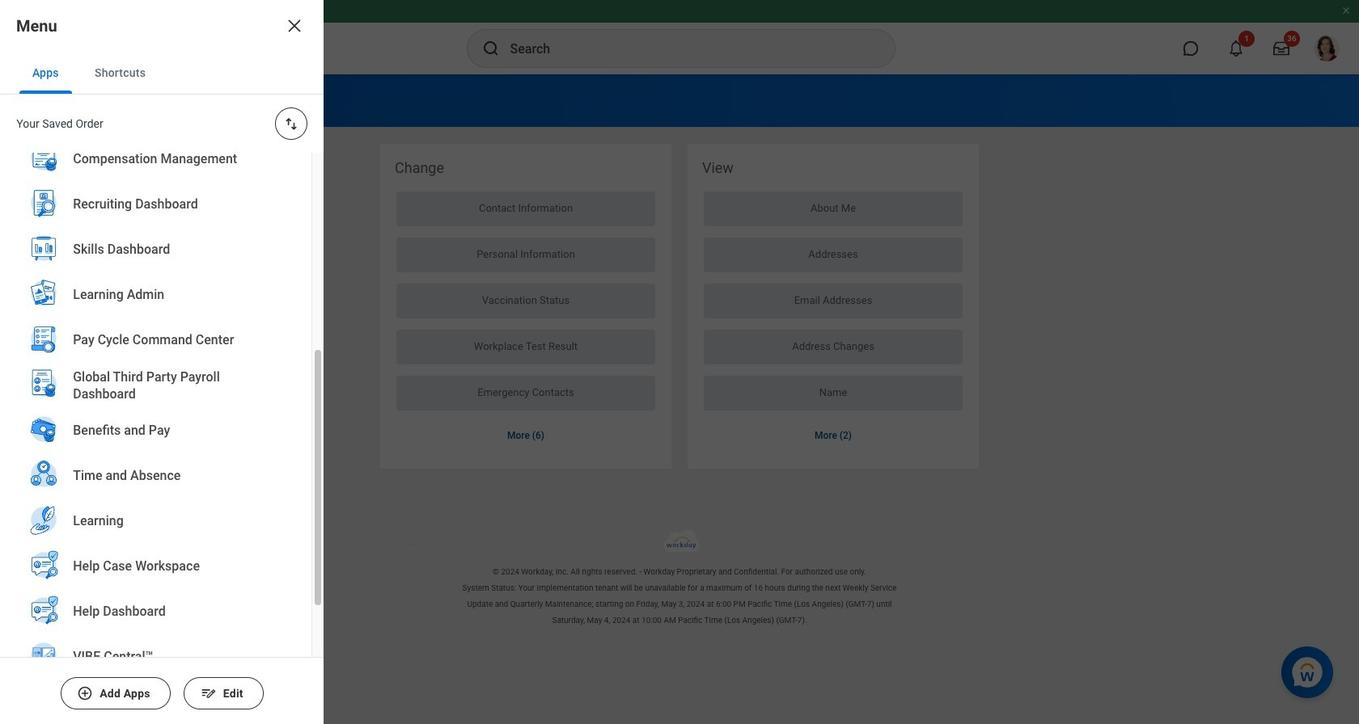 Task type: vqa. For each thing, say whether or not it's contained in the screenshot.
Current and YTD Totals 2 items Current
no



Task type: locate. For each thing, give the bounding box(es) containing it.
search image
[[481, 39, 500, 58]]

main content
[[0, 74, 1359, 504]]

list
[[0, 0, 312, 693]]

text edit image
[[201, 686, 217, 702]]

footer
[[0, 530, 1359, 630]]

banner
[[0, 0, 1359, 74]]

notifications large image
[[1228, 40, 1244, 57]]

list inside global navigation dialog
[[0, 0, 312, 693]]

tab list
[[0, 52, 324, 95]]

sort image
[[283, 116, 299, 132]]



Task type: describe. For each thing, give the bounding box(es) containing it.
inbox large image
[[1274, 40, 1290, 57]]

plus circle image
[[77, 686, 93, 702]]

x image
[[285, 16, 304, 36]]

close environment banner image
[[1342, 6, 1351, 15]]

profile logan mcneil element
[[1304, 31, 1350, 66]]

global navigation dialog
[[0, 0, 324, 725]]



